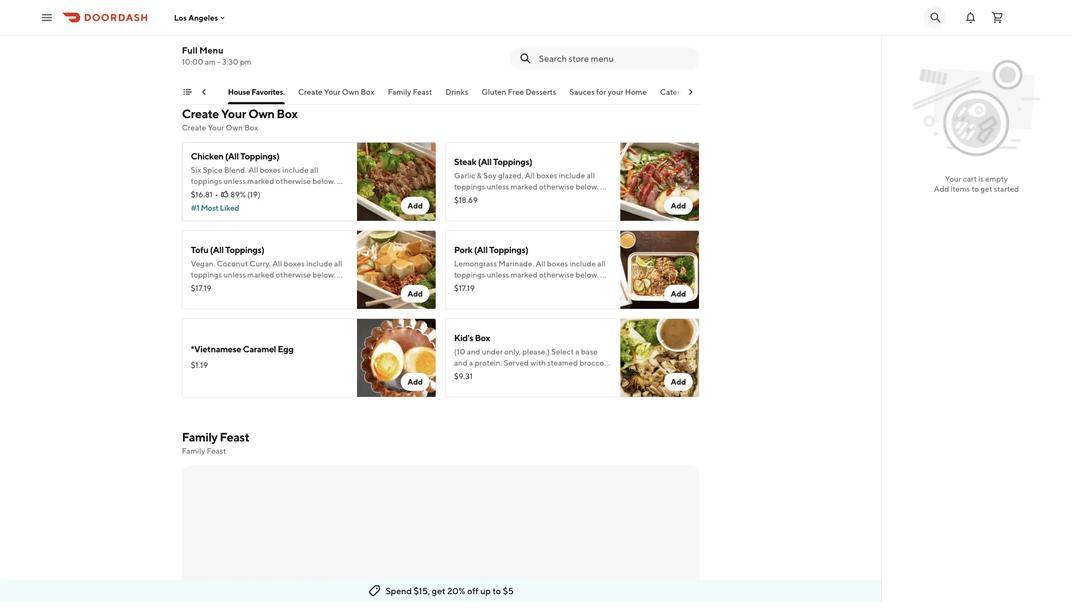 Task type: describe. For each thing, give the bounding box(es) containing it.
catering
[[661, 87, 692, 97]]

notification bell image
[[965, 11, 978, 24]]

veggie green curry green curry, vegetable deluxe, bean sprouts, fresh herbs, peanuts, lime & fried shallots
[[191, 9, 345, 55]]

$9.31
[[454, 372, 473, 381]]

full
[[182, 45, 198, 56]]

kid's box image
[[621, 319, 700, 398]]

tofu
[[191, 245, 209, 255]]

*vietnamese caramel egg
[[191, 344, 294, 355]]

with
[[531, 359, 546, 368]]

herbs,
[[243, 35, 266, 44]]

2 vertical spatial feast
[[207, 447, 226, 456]]

gluten free desserts
[[482, 87, 557, 97]]

spring rolls
[[172, 87, 215, 97]]

los angeles
[[174, 13, 218, 22]]

spring
[[172, 87, 196, 97]]

2 vertical spatial own
[[226, 123, 243, 132]]

$1.19
[[191, 361, 208, 370]]

your up chicken
[[208, 123, 224, 132]]

box down favorites.
[[277, 107, 298, 121]]

angeles
[[189, 13, 218, 22]]

desserts
[[526, 87, 557, 97]]

menu
[[200, 45, 224, 56]]

catering salads & sides
[[661, 87, 743, 97]]

add button for steak (all toppings)
[[665, 197, 693, 215]]

add inside the your cart is empty add items to get started
[[935, 185, 950, 194]]

gluten free desserts button
[[482, 87, 557, 104]]

spend $15, get 20% off up to $5
[[386, 586, 514, 597]]

box up chicken (all toppings)
[[245, 123, 258, 132]]

am
[[205, 57, 216, 66]]

0 items, open order cart image
[[991, 11, 1005, 24]]

2 vertical spatial family
[[182, 447, 205, 456]]

(10
[[454, 348, 466, 357]]

•
[[215, 190, 218, 199]]

0 vertical spatial green
[[220, 9, 245, 20]]

feast for family feast family feast
[[220, 430, 250, 445]]

$17.19 for pork
[[454, 284, 475, 293]]

(19)
[[247, 190, 261, 199]]

base
[[581, 348, 598, 357]]

add for pork (all toppings)
[[671, 289, 687, 299]]

cart
[[964, 174, 978, 184]]

full menu 10:00 am - 3:30 pm
[[182, 45, 252, 66]]

up
[[481, 586, 491, 597]]

family for family feast family feast
[[182, 430, 218, 445]]

most
[[201, 203, 219, 213]]

steamed
[[548, 359, 578, 368]]

Item Search search field
[[539, 52, 691, 65]]

add for *vietnamese caramel egg
[[408, 378, 423, 387]]

drinks button
[[446, 87, 469, 104]]

family for family feast
[[388, 87, 411, 97]]

$15,
[[414, 586, 430, 597]]

family feast
[[388, 87, 432, 97]]

started
[[995, 185, 1020, 194]]

add button for *vietnamese caramel egg
[[401, 373, 430, 391]]

peanuts,
[[268, 35, 299, 44]]

scroll menu navigation left image
[[200, 88, 209, 97]]

for
[[597, 87, 607, 97]]

gluten
[[482, 87, 507, 97]]

$12.44
[[191, 48, 214, 58]]

spend
[[386, 586, 412, 597]]

1 vertical spatial green
[[191, 24, 213, 33]]

add button for tofu (all toppings)
[[401, 285, 430, 303]]

add for tofu (all toppings)
[[408, 289, 423, 299]]

bean
[[305, 24, 323, 33]]

sauces for your home
[[570, 87, 647, 97]]

$16.81 •
[[191, 190, 218, 199]]

caramel
[[243, 344, 276, 355]]

caramel
[[469, 370, 498, 379]]

chicken
[[191, 151, 224, 162]]

3:30
[[222, 57, 239, 66]]

your inside button
[[324, 87, 341, 97]]

& inside veggie green curry green curry, vegetable deluxe, bean sprouts, fresh herbs, peanuts, lime & fried shallots
[[320, 35, 325, 44]]

20%
[[448, 586, 466, 597]]

create your own box
[[298, 87, 375, 97]]

to for up
[[493, 586, 501, 597]]

pork (all toppings)
[[454, 245, 529, 255]]

protein.
[[475, 359, 502, 368]]

box inside button
[[361, 87, 375, 97]]

10:00
[[182, 57, 203, 66]]

broccoli
[[580, 359, 609, 368]]

please.)
[[523, 348, 550, 357]]

create for create your own box
[[298, 87, 323, 97]]

curry
[[247, 9, 269, 20]]

89%
[[231, 190, 246, 199]]

0 horizontal spatial a
[[469, 359, 474, 368]]

sides
[[724, 87, 743, 97]]

1 vertical spatial and
[[454, 359, 468, 368]]

fresh
[[222, 35, 242, 44]]

house
[[228, 87, 250, 97]]



Task type: locate. For each thing, give the bounding box(es) containing it.
catering salads & sides button
[[661, 87, 743, 104]]

$17.19 down pork
[[454, 284, 475, 293]]

create your own box button
[[298, 87, 375, 104]]

2 vertical spatial and
[[454, 370, 468, 379]]

and right (10
[[467, 348, 481, 357]]

sauce.
[[499, 370, 521, 379]]

get down is
[[981, 185, 993, 194]]

1 horizontal spatial &
[[718, 87, 723, 97]]

$18.69
[[454, 196, 478, 205]]

0 vertical spatial and
[[467, 348, 481, 357]]

curry,
[[215, 24, 236, 33]]

add button for pork (all toppings)
[[665, 285, 693, 303]]

(all for chicken
[[225, 151, 239, 162]]

add for steak (all toppings)
[[671, 201, 687, 210]]

1 horizontal spatial to
[[972, 185, 980, 194]]

&
[[320, 35, 325, 44], [718, 87, 723, 97]]

1 horizontal spatial own
[[248, 107, 275, 121]]

toppings) for steak (all toppings)
[[494, 157, 533, 167]]

create
[[298, 87, 323, 97], [182, 107, 219, 121], [182, 123, 206, 132]]

toppings) for pork (all toppings)
[[490, 245, 529, 255]]

your down fried
[[324, 87, 341, 97]]

add button for chicken (all toppings)
[[401, 197, 430, 215]]

spring rolls button
[[172, 87, 215, 104]]

scroll menu navigation right image
[[687, 88, 696, 97]]

own
[[342, 87, 359, 97], [248, 107, 275, 121], [226, 123, 243, 132]]

own down house favorites.
[[248, 107, 275, 121]]

& left sides
[[718, 87, 723, 97]]

steak
[[454, 157, 477, 167]]

box up under
[[475, 333, 490, 344]]

tofu (all toppings)
[[191, 245, 265, 255]]

create right favorites.
[[298, 87, 323, 97]]

deluxe,
[[276, 24, 303, 33]]

veggie green curry image
[[357, 0, 437, 74]]

a up $9.31
[[469, 359, 474, 368]]

1 vertical spatial create
[[182, 107, 219, 121]]

free
[[508, 87, 524, 97]]

0 horizontal spatial $17.19
[[191, 284, 212, 293]]

toppings) for tofu (all toppings)
[[225, 245, 265, 255]]

0 horizontal spatial to
[[493, 586, 501, 597]]

sauces for your home button
[[570, 87, 647, 104]]

your up items at the right of page
[[946, 174, 962, 184]]

tofu (all toppings) image
[[357, 231, 437, 310]]

los angeles button
[[174, 13, 227, 22]]

create up chicken
[[182, 123, 206, 132]]

green
[[220, 9, 245, 20], [191, 24, 213, 33]]

feast
[[413, 87, 432, 97], [220, 430, 250, 445], [207, 447, 226, 456]]

green down angeles
[[191, 24, 213, 33]]

1 horizontal spatial $17.19
[[454, 284, 475, 293]]

create inside button
[[298, 87, 323, 97]]

rolls
[[197, 87, 215, 97]]

1 horizontal spatial a
[[576, 348, 580, 357]]

and down (10
[[454, 359, 468, 368]]

(all for tofu
[[210, 245, 224, 255]]

your cart is empty add items to get started
[[935, 174, 1020, 194]]

a left base
[[576, 348, 580, 357]]

sauces
[[570, 87, 595, 97]]

family feast button
[[388, 87, 432, 104]]

salads
[[693, 87, 716, 97]]

to inside the your cart is empty add items to get started
[[972, 185, 980, 194]]

family inside button
[[388, 87, 411, 97]]

(all for steak
[[478, 157, 492, 167]]

chicken (all toppings) image
[[357, 142, 437, 222]]

toppings) right pork
[[490, 245, 529, 255]]

1 $17.19 from the left
[[191, 284, 212, 293]]

kid's
[[454, 333, 474, 344]]

toppings) right steak
[[494, 157, 533, 167]]

1 horizontal spatial green
[[220, 9, 245, 20]]

get
[[981, 185, 993, 194], [432, 586, 446, 597]]

own inside button
[[342, 87, 359, 97]]

own down fried
[[342, 87, 359, 97]]

add button
[[401, 197, 430, 215], [665, 197, 693, 215], [401, 285, 430, 303], [665, 285, 693, 303], [401, 373, 430, 391], [665, 373, 693, 391]]

(all right steak
[[478, 157, 492, 167]]

get inside the your cart is empty add items to get started
[[981, 185, 993, 194]]

liked
[[220, 203, 239, 213]]

#1 most liked
[[191, 203, 239, 213]]

steak (all toppings) image
[[621, 142, 700, 222]]

0 horizontal spatial &
[[320, 35, 325, 44]]

& right "lime"
[[320, 35, 325, 44]]

1 vertical spatial own
[[248, 107, 275, 121]]

1 vertical spatial &
[[718, 87, 723, 97]]

*vietnamese
[[191, 344, 241, 355]]

2 vertical spatial create
[[182, 123, 206, 132]]

1 vertical spatial get
[[432, 586, 446, 597]]

feast inside button
[[413, 87, 432, 97]]

(all right pork
[[474, 245, 488, 255]]

a
[[576, 348, 580, 357], [469, 359, 474, 368]]

get right $15,
[[432, 586, 446, 597]]

create for create your own box create your own box
[[182, 107, 219, 121]]

your inside the your cart is empty add items to get started
[[946, 174, 962, 184]]

toppings) for chicken (all toppings)
[[241, 151, 280, 162]]

green up curry,
[[220, 9, 245, 20]]

family feast family feast
[[182, 430, 250, 456]]

0 vertical spatial own
[[342, 87, 359, 97]]

empty
[[986, 174, 1009, 184]]

select
[[552, 348, 574, 357]]

(all for pork
[[474, 245, 488, 255]]

house favorites.
[[228, 87, 285, 97]]

to down cart on the right of page
[[972, 185, 980, 194]]

drinks
[[446, 87, 469, 97]]

add for chicken (all toppings)
[[408, 201, 423, 210]]

$5
[[503, 586, 514, 597]]

create down spring rolls button
[[182, 107, 219, 121]]

box inside 'kid's box (10 and under only, please.)  select a base and a protein.  served with steamed broccoli and caramel sauce.'
[[475, 333, 490, 344]]

add
[[935, 185, 950, 194], [408, 201, 423, 210], [671, 201, 687, 210], [408, 289, 423, 299], [671, 289, 687, 299], [408, 378, 423, 387], [671, 378, 687, 387]]

home
[[626, 87, 647, 97]]

egg
[[278, 344, 294, 355]]

0 vertical spatial create
[[298, 87, 323, 97]]

1 vertical spatial to
[[493, 586, 501, 597]]

0 horizontal spatial own
[[226, 123, 243, 132]]

-
[[217, 57, 221, 66]]

pm
[[240, 57, 252, 66]]

your down house
[[221, 107, 246, 121]]

0 horizontal spatial green
[[191, 24, 213, 33]]

0 vertical spatial a
[[576, 348, 580, 357]]

to right up
[[493, 586, 501, 597]]

shallots
[[191, 46, 219, 55]]

1 vertical spatial family
[[182, 430, 218, 445]]

(all right tofu
[[210, 245, 224, 255]]

0 vertical spatial get
[[981, 185, 993, 194]]

1 vertical spatial feast
[[220, 430, 250, 445]]

#1
[[191, 203, 200, 213]]

to
[[972, 185, 980, 194], [493, 586, 501, 597]]

toppings) down liked
[[225, 245, 265, 255]]

box
[[361, 87, 375, 97], [277, 107, 298, 121], [245, 123, 258, 132], [475, 333, 490, 344]]

$17.19 for tofu
[[191, 284, 212, 293]]

and left caramel
[[454, 370, 468, 379]]

sprouts,
[[191, 35, 220, 44]]

box left family feast
[[361, 87, 375, 97]]

create your own box create your own box
[[182, 107, 298, 132]]

(all right chicken
[[225, 151, 239, 162]]

under
[[482, 348, 503, 357]]

lime
[[301, 35, 318, 44]]

own for create your own box create your own box
[[248, 107, 275, 121]]

0 vertical spatial &
[[320, 35, 325, 44]]

*vietnamese caramel egg image
[[357, 319, 437, 398]]

feast for family feast
[[413, 87, 432, 97]]

$17.19
[[191, 284, 212, 293], [454, 284, 475, 293]]

is
[[979, 174, 984, 184]]

your
[[324, 87, 341, 97], [221, 107, 246, 121], [208, 123, 224, 132], [946, 174, 962, 184]]

1 horizontal spatial get
[[981, 185, 993, 194]]

show menu categories image
[[183, 88, 192, 97]]

toppings) up (19)
[[241, 151, 280, 162]]

2 horizontal spatial own
[[342, 87, 359, 97]]

favorites.
[[252, 87, 285, 97]]

pork
[[454, 245, 473, 255]]

open menu image
[[40, 11, 54, 24]]

(all
[[225, 151, 239, 162], [478, 157, 492, 167], [210, 245, 224, 255], [474, 245, 488, 255]]

0 vertical spatial family
[[388, 87, 411, 97]]

los
[[174, 13, 187, 22]]

89% (19)
[[231, 190, 261, 199]]

0 horizontal spatial get
[[432, 586, 446, 597]]

$16.81
[[191, 190, 213, 199]]

kid's box (10 and under only, please.)  select a base and a protein.  served with steamed broccoli and caramel sauce.
[[454, 333, 609, 379]]

& inside button
[[718, 87, 723, 97]]

your
[[608, 87, 624, 97]]

and
[[467, 348, 481, 357], [454, 359, 468, 368], [454, 370, 468, 379]]

own for create your own box
[[342, 87, 359, 97]]

veggie
[[191, 9, 219, 20]]

0 vertical spatial to
[[972, 185, 980, 194]]

2 $17.19 from the left
[[454, 284, 475, 293]]

family
[[388, 87, 411, 97], [182, 430, 218, 445], [182, 447, 205, 456]]

own up chicken (all toppings)
[[226, 123, 243, 132]]

$17.19 down tofu
[[191, 284, 212, 293]]

to for items
[[972, 185, 980, 194]]

served
[[504, 359, 529, 368]]

pork (all toppings) image
[[621, 231, 700, 310]]

0 vertical spatial feast
[[413, 87, 432, 97]]

off
[[468, 586, 479, 597]]

1 vertical spatial a
[[469, 359, 474, 368]]

chicken (all toppings)
[[191, 151, 280, 162]]



Task type: vqa. For each thing, say whether or not it's contained in the screenshot.
'HERBS,'
yes



